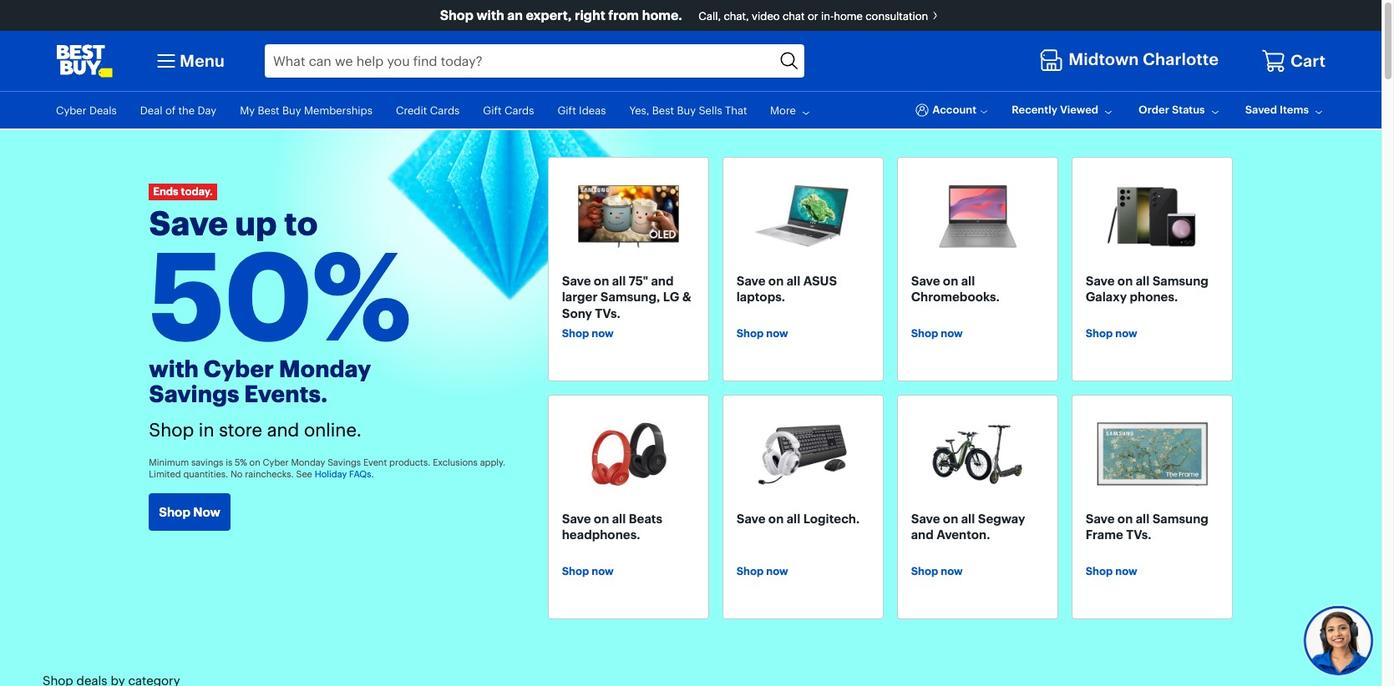 Task type: describe. For each thing, give the bounding box(es) containing it.
shop for save on all samsung galaxy phones.
[[1086, 326, 1113, 340]]

shop in store and online.
[[149, 418, 362, 442]]

save on all 75" and larger samsung, lg & sony tvs. shop now
[[562, 273, 691, 340]]

shop for minimum savings is 5% on cyber monday savings event products. exclusions apply. limited quantities. no rainchecks. see
[[159, 505, 190, 520]]

in
[[199, 418, 214, 442]]

all for save on all 75" and larger samsung, lg & sony tvs. shop now
[[612, 273, 626, 289]]

account button
[[916, 102, 988, 118]]

gift ideas link
[[558, 103, 606, 117]]

minimum savings is 5% on cyber monday savings event products. exclusions apply. limited quantities. no rainchecks. see
[[149, 457, 506, 480]]

on for save on all samsung frame tvs.
[[1118, 511, 1133, 527]]

deal
[[140, 103, 162, 117]]

yes, best buy sells that link
[[629, 103, 747, 117]]

status
[[1172, 103, 1205, 116]]

sony
[[562, 305, 592, 321]]

save for save on all 75" and larger samsung, lg & sony tvs. shop now
[[562, 273, 591, 289]]

order status button
[[1139, 102, 1222, 117]]

save for save on all samsung frame tvs.
[[1086, 511, 1115, 527]]

deal of the day
[[140, 103, 216, 117]]

save for save on all segway and aventon.
[[911, 511, 940, 527]]

charlotte
[[1143, 49, 1219, 69]]

best for my
[[258, 103, 280, 117]]

holiday faqs.
[[315, 469, 374, 480]]

savings
[[191, 457, 223, 468]]

shop now link for save on all asus laptops.
[[737, 326, 788, 340]]

shop left an at the top of the page
[[440, 7, 474, 23]]

today.
[[181, 184, 213, 198]]

phones.
[[1130, 289, 1178, 305]]

shop now for save on all beats headphones.
[[562, 564, 614, 578]]

gift cards
[[483, 103, 534, 117]]

chromebooks.
[[911, 289, 1000, 305]]

all for save on all chromebooks.
[[961, 273, 975, 289]]

segway
[[978, 511, 1025, 527]]

save for save on all asus laptops.
[[737, 273, 766, 289]]

phone image
[[1086, 171, 1219, 273]]

samsung for phones.
[[1152, 273, 1209, 289]]

faqs.
[[349, 469, 374, 480]]

5%
[[235, 457, 247, 468]]

on for save on all segway and aventon.
[[943, 511, 958, 527]]

best buy help human beacon image
[[1303, 605, 1374, 676]]

now for save on all asus laptops.
[[766, 326, 788, 340]]

save for save on all samsung galaxy phones.
[[1086, 273, 1115, 289]]

on inside minimum savings is 5% on cyber monday savings event products. exclusions apply. limited quantities. no rainchecks. see
[[249, 457, 260, 468]]

gift for gift ideas
[[558, 103, 576, 117]]

cart link
[[1261, 48, 1326, 73]]

an
[[507, 7, 523, 23]]

buy for memberships
[[282, 103, 301, 117]]

shop now for save on all samsung frame tvs.
[[1086, 564, 1137, 578]]

save on all chromebooks.
[[911, 273, 1000, 305]]

ends
[[153, 184, 178, 198]]

call, chat, video chat or in-home consultation
[[699, 9, 928, 23]]

rainchecks.
[[245, 469, 294, 480]]

minimum
[[149, 457, 189, 468]]

that
[[725, 103, 747, 117]]

utility element
[[56, 92, 1326, 128]]

credit cards
[[396, 103, 460, 117]]

laptop image for save on all asus laptops.
[[737, 171, 869, 273]]

midtown charlotte
[[1069, 49, 1219, 69]]

cart
[[1291, 50, 1326, 71]]

expert,
[[526, 7, 572, 23]]

gift cards link
[[483, 103, 534, 117]]

shop now link for save on all samsung frame tvs.
[[1086, 564, 1137, 578]]

consultation
[[866, 9, 928, 23]]

in-
[[821, 9, 834, 23]]

shop for save on all segway and aventon.
[[911, 564, 938, 578]]

monday inside minimum savings is 5% on cyber monday savings event products. exclusions apply. limited quantities. no rainchecks. see
[[291, 457, 325, 468]]

event
[[363, 457, 387, 468]]

is
[[226, 457, 232, 468]]

holiday faqs. link
[[315, 469, 374, 480]]

on for save on all chromebooks.
[[943, 273, 958, 289]]

now for save on all samsung frame tvs.
[[1115, 564, 1137, 578]]

shop now for save on all chromebooks.
[[911, 326, 963, 340]]

events.
[[244, 380, 328, 408]]

savings inside the "with cyber monday savings events."
[[149, 380, 239, 408]]

recently
[[1012, 103, 1058, 116]]

cyber inside utility element
[[56, 103, 86, 117]]

sells
[[699, 103, 722, 117]]

ends today.
[[153, 184, 213, 198]]

recently viewed button
[[1012, 102, 1115, 117]]

shop now link for save on all logitech.
[[737, 564, 788, 578]]

my best buy memberships link
[[240, 103, 373, 117]]

shop now for save on all segway and aventon.
[[911, 564, 963, 578]]

best for yes,
[[652, 103, 674, 117]]

laptop image for save on all chromebooks.
[[911, 171, 1044, 273]]

ideas
[[579, 103, 606, 117]]

or
[[808, 9, 818, 23]]

&
[[682, 289, 691, 305]]

credit
[[396, 103, 427, 117]]

on for save on all logitech.
[[768, 511, 784, 527]]

tv image for save on all 75" and larger samsung, lg & sony tvs.
[[562, 171, 695, 273]]

from
[[608, 7, 639, 23]]

frame
[[1086, 527, 1123, 543]]

the
[[178, 103, 195, 117]]

items
[[1280, 103, 1309, 116]]

0 vertical spatial with
[[477, 7, 504, 23]]

Type to search. Navigate forward to hear suggestions text field
[[265, 44, 776, 77]]

deal of the day link
[[140, 103, 216, 117]]

beats
[[629, 511, 662, 527]]

lg
[[663, 289, 679, 305]]

now for save on all chromebooks.
[[941, 326, 963, 340]]

cyber inside the "with cyber monday savings events."
[[203, 355, 274, 383]]

save on all logitech.
[[737, 511, 860, 527]]

midtown
[[1069, 49, 1139, 69]]

order status
[[1139, 103, 1205, 116]]

all for save on all asus laptops.
[[787, 273, 800, 289]]

save for save on all beats headphones.
[[562, 511, 591, 527]]

cart icon image
[[1261, 48, 1286, 73]]

my
[[240, 103, 255, 117]]

shop now link for save on all 75" and larger samsung, lg & sony tvs.
[[562, 326, 614, 340]]

shop for save on all logitech.
[[737, 564, 764, 578]]

products.
[[389, 457, 430, 468]]

order
[[1139, 103, 1169, 116]]

save for save on all logitech.
[[737, 511, 766, 527]]

bestbuy.com image
[[56, 44, 113, 77]]

save on all samsung galaxy phones.
[[1086, 273, 1209, 305]]

shop now for save on all logitech.
[[737, 564, 788, 578]]

save up to
[[149, 203, 318, 244]]



Task type: vqa. For each thing, say whether or not it's contained in the screenshot.
My Best Buy Credit Card image
no



Task type: locate. For each thing, give the bounding box(es) containing it.
shop down aventon. in the bottom right of the page
[[911, 564, 938, 578]]

all inside save on all samsung frame tvs.
[[1136, 511, 1150, 527]]

video
[[752, 9, 780, 23]]

on for save on all samsung galaxy phones.
[[1118, 273, 1133, 289]]

tv image
[[562, 171, 695, 273], [1086, 409, 1219, 511]]

online.
[[304, 418, 362, 442]]

0 horizontal spatial with
[[149, 355, 199, 383]]

1 best from the left
[[258, 103, 280, 117]]

on inside save on all 75" and larger samsung, lg & sony tvs. shop now
[[594, 273, 609, 289]]

shop now link for save on all beats headphones.
[[562, 564, 614, 578]]

1 vertical spatial with
[[149, 355, 199, 383]]

right
[[575, 7, 605, 23]]

yes, best buy sells that
[[629, 103, 747, 117]]

save inside save on all samsung galaxy phones.
[[1086, 273, 1115, 289]]

save up laptops.
[[737, 273, 766, 289]]

shop now link down aventon. in the bottom right of the page
[[911, 564, 963, 578]]

on up aventon. in the bottom right of the page
[[943, 511, 958, 527]]

save up the frame
[[1086, 511, 1115, 527]]

shop now down chromebooks.
[[911, 326, 963, 340]]

to
[[284, 203, 318, 244]]

save inside save on all 75" and larger samsung, lg & sony tvs. shop now
[[562, 273, 591, 289]]

cyber left deals
[[56, 103, 86, 117]]

chat
[[783, 9, 805, 23]]

on for save on all asus laptops.
[[768, 273, 784, 289]]

on inside save on all asus laptops.
[[768, 273, 784, 289]]

on left logitech.
[[768, 511, 784, 527]]

with up in
[[149, 355, 199, 383]]

menu
[[180, 50, 225, 71]]

save inside the save on all beats headphones.
[[562, 511, 591, 527]]

monday inside the "with cyber monday savings events."
[[279, 355, 371, 383]]

on inside the save on all beats headphones.
[[594, 511, 609, 527]]

gift
[[483, 103, 502, 117], [558, 103, 576, 117]]

on right 5%
[[249, 457, 260, 468]]

all for save on all samsung galaxy phones.
[[1136, 273, 1150, 289]]

1 horizontal spatial buy
[[677, 103, 696, 117]]

shop now link
[[562, 326, 614, 340], [737, 326, 788, 340], [911, 326, 963, 340], [1086, 326, 1137, 340], [562, 564, 614, 578], [737, 564, 788, 578], [911, 564, 963, 578], [1086, 564, 1137, 578]]

credit cards link
[[396, 103, 460, 117]]

samsung inside save on all samsung frame tvs.
[[1152, 511, 1209, 527]]

save on all beats headphones.
[[562, 511, 662, 543]]

shop inside save on all 75" and larger samsung, lg & sony tvs. shop now
[[562, 326, 589, 340]]

midtown charlotte button
[[1039, 45, 1223, 76]]

0 horizontal spatial buy
[[282, 103, 301, 117]]

shop left the now
[[159, 505, 190, 520]]

shop up minimum
[[149, 418, 194, 442]]

shop now link for save on all segway and aventon.
[[911, 564, 963, 578]]

shop for save on all samsung frame tvs.
[[1086, 564, 1113, 578]]

1 horizontal spatial laptop image
[[911, 171, 1044, 273]]

save inside the "save on all chromebooks."
[[911, 273, 940, 289]]

holiday
[[315, 469, 347, 480]]

shop down galaxy at top
[[1086, 326, 1113, 340]]

75"
[[629, 273, 648, 289]]

2 buy from the left
[[677, 103, 696, 117]]

all for save on all logitech.
[[787, 511, 800, 527]]

samsung inside save on all samsung galaxy phones.
[[1152, 273, 1209, 289]]

cyber up rainchecks.
[[263, 457, 289, 468]]

of
[[165, 103, 176, 117]]

and for save on all 75" and larger samsung, lg & sony tvs. shop now
[[651, 273, 674, 289]]

shop down headphones.
[[562, 564, 589, 578]]

now down the frame
[[1115, 564, 1137, 578]]

0 horizontal spatial gift
[[483, 103, 502, 117]]

1 vertical spatial monday
[[291, 457, 325, 468]]

monday
[[279, 355, 371, 383], [291, 457, 325, 468]]

0 horizontal spatial savings
[[149, 380, 239, 408]]

shop now down the frame
[[1086, 564, 1137, 578]]

save down 'ends today.'
[[149, 203, 228, 244]]

shop now link for save on all samsung galaxy phones.
[[1086, 326, 1137, 340]]

more button
[[770, 103, 813, 118]]

gift left ideas
[[558, 103, 576, 117]]

now for save on all logitech.
[[766, 564, 788, 578]]

on up headphones.
[[594, 511, 609, 527]]

shop down sony
[[562, 326, 589, 340]]

samsung
[[1152, 273, 1209, 289], [1152, 511, 1209, 527]]

0 vertical spatial samsung
[[1152, 273, 1209, 289]]

2 vertical spatial cyber
[[263, 457, 289, 468]]

and inside save on all 75" and larger samsung, lg & sony tvs. shop now
[[651, 273, 674, 289]]

asus
[[803, 273, 837, 289]]

all for save on all segway and aventon.
[[961, 511, 975, 527]]

laptop image
[[737, 171, 869, 273], [911, 171, 1044, 273]]

0 vertical spatial savings
[[149, 380, 239, 408]]

save up chromebooks.
[[911, 273, 940, 289]]

all inside the save on all beats headphones.
[[612, 511, 626, 527]]

shop
[[440, 7, 474, 23], [562, 326, 589, 340], [737, 326, 764, 340], [911, 326, 938, 340], [1086, 326, 1113, 340], [149, 418, 194, 442], [159, 505, 190, 520], [562, 564, 589, 578], [737, 564, 764, 578], [911, 564, 938, 578], [1086, 564, 1113, 578]]

1 horizontal spatial best
[[652, 103, 674, 117]]

1 horizontal spatial savings
[[328, 457, 361, 468]]

all inside save on all segway and aventon.
[[961, 511, 975, 527]]

laptops.
[[737, 289, 785, 305]]

shop now link for save on all chromebooks.
[[911, 326, 963, 340]]

samsung for tvs.
[[1152, 511, 1209, 527]]

tv image for save on all samsung frame tvs.
[[1086, 409, 1219, 511]]

save up aventon. in the bottom right of the page
[[911, 511, 940, 527]]

shop for save on all asus laptops.
[[737, 326, 764, 340]]

monday up online.
[[279, 355, 371, 383]]

shop down the frame
[[1086, 564, 1113, 578]]

now down chromebooks.
[[941, 326, 963, 340]]

all for save on all samsung frame tvs.
[[1136, 511, 1150, 527]]

headphones.
[[562, 527, 640, 543]]

now down aventon. in the bottom right of the page
[[941, 564, 963, 578]]

shop now down save on all logitech. at right
[[737, 564, 788, 578]]

1 cards from the left
[[430, 103, 460, 117]]

shop now link down sony
[[562, 326, 614, 340]]

savings inside minimum savings is 5% on cyber monday savings event products. exclusions apply. limited quantities. no rainchecks. see
[[328, 457, 361, 468]]

1 horizontal spatial tvs.
[[1126, 527, 1152, 543]]

on inside save on all samsung galaxy phones.
[[1118, 273, 1133, 289]]

1 vertical spatial samsung
[[1152, 511, 1209, 527]]

now for save on all samsung galaxy phones.
[[1115, 326, 1137, 340]]

2 gift from the left
[[558, 103, 576, 117]]

0 vertical spatial and
[[651, 273, 674, 289]]

shop for save on all chromebooks.
[[911, 326, 938, 340]]

all inside save on all samsung galaxy phones.
[[1136, 273, 1150, 289]]

0 vertical spatial cyber
[[56, 103, 86, 117]]

on inside save on all samsung frame tvs.
[[1118, 511, 1133, 527]]

1 horizontal spatial gift
[[558, 103, 576, 117]]

home.
[[642, 7, 682, 23]]

save up the larger
[[562, 273, 591, 289]]

1 horizontal spatial with
[[477, 7, 504, 23]]

monday up see
[[291, 457, 325, 468]]

now inside save on all 75" and larger samsung, lg & sony tvs. shop now
[[592, 326, 614, 340]]

shop now for save on all asus laptops.
[[737, 326, 788, 340]]

now down headphones.
[[592, 564, 614, 578]]

save inside save on all samsung frame tvs.
[[1086, 511, 1115, 527]]

gift for gift cards
[[483, 103, 502, 117]]

larger
[[562, 289, 598, 305]]

on up galaxy at top
[[1118, 273, 1133, 289]]

1 vertical spatial tv image
[[1086, 409, 1219, 511]]

shop now link down chromebooks.
[[911, 326, 963, 340]]

shop now link down the frame
[[1086, 564, 1137, 578]]

cyber deals
[[56, 103, 117, 117]]

and down events.
[[267, 418, 299, 442]]

now down sony
[[592, 326, 614, 340]]

1 gift from the left
[[483, 103, 502, 117]]

now down save on all logitech. at right
[[766, 564, 788, 578]]

shop now down laptops.
[[737, 326, 788, 340]]

shop now
[[737, 326, 788, 340], [911, 326, 963, 340], [1086, 326, 1137, 340], [562, 564, 614, 578], [737, 564, 788, 578], [911, 564, 963, 578], [1086, 564, 1137, 578]]

2 best from the left
[[652, 103, 674, 117]]

cyber
[[56, 103, 86, 117], [203, 355, 274, 383], [263, 457, 289, 468]]

shop now
[[159, 505, 220, 520]]

save inside save on all segway and aventon.
[[911, 511, 940, 527]]

cards for gift cards
[[504, 103, 534, 117]]

cyber deals link
[[56, 103, 117, 117]]

on for save on all beats headphones.
[[594, 511, 609, 527]]

recently viewed
[[1012, 103, 1099, 116]]

now down galaxy at top
[[1115, 326, 1137, 340]]

now down laptops.
[[766, 326, 788, 340]]

saved items
[[1245, 103, 1309, 116]]

with left an at the top of the page
[[477, 7, 504, 23]]

2 samsung from the top
[[1152, 511, 1209, 527]]

my best buy memberships
[[240, 103, 373, 117]]

on up the frame
[[1118, 511, 1133, 527]]

shop now down galaxy at top
[[1086, 326, 1137, 340]]

and for save on all segway and aventon.
[[911, 527, 934, 543]]

shop now for save on all samsung galaxy phones.
[[1086, 326, 1137, 340]]

cards down type to search. navigate forward to hear suggestions text box
[[504, 103, 534, 117]]

tvs. down samsung,
[[595, 305, 621, 321]]

menu button
[[153, 47, 225, 74]]

save inside save on all asus laptops.
[[737, 273, 766, 289]]

1 vertical spatial tvs.
[[1126, 527, 1152, 543]]

1 samsung from the top
[[1152, 273, 1209, 289]]

shop for save on all beats headphones.
[[562, 564, 589, 578]]

shop now link down laptops.
[[737, 326, 788, 340]]

all for save on all beats headphones.
[[612, 511, 626, 527]]

2 vertical spatial and
[[911, 527, 934, 543]]

buy right my
[[282, 103, 301, 117]]

shop down save on all logitech. at right
[[737, 564, 764, 578]]

memberships
[[304, 103, 373, 117]]

0 horizontal spatial and
[[267, 418, 299, 442]]

tvs. inside save on all 75" and larger samsung, lg & sony tvs. shop now
[[595, 305, 621, 321]]

shop down chromebooks.
[[911, 326, 938, 340]]

buy for sells
[[677, 103, 696, 117]]

save up galaxy at top
[[1086, 273, 1115, 289]]

now for save on all segway and aventon.
[[941, 564, 963, 578]]

all
[[612, 273, 626, 289], [787, 273, 800, 289], [961, 273, 975, 289], [1136, 273, 1150, 289], [612, 511, 626, 527], [787, 511, 800, 527], [961, 511, 975, 527], [1136, 511, 1150, 527]]

gift ideas
[[558, 103, 606, 117]]

and left aventon. in the bottom right of the page
[[911, 527, 934, 543]]

savings up holiday faqs. 'link'
[[328, 457, 361, 468]]

cyber up store
[[203, 355, 274, 383]]

save up headphones.
[[562, 511, 591, 527]]

saved
[[1245, 103, 1277, 116]]

save on all samsung frame tvs.
[[1086, 511, 1209, 543]]

2 cards from the left
[[504, 103, 534, 117]]

no
[[230, 469, 243, 480]]

shop down laptops.
[[737, 326, 764, 340]]

0 horizontal spatial cards
[[430, 103, 460, 117]]

with
[[477, 7, 504, 23], [149, 355, 199, 383]]

0 vertical spatial tv image
[[562, 171, 695, 273]]

2 horizontal spatial and
[[911, 527, 934, 543]]

shop now link down galaxy at top
[[1086, 326, 1137, 340]]

quantities.
[[183, 469, 228, 480]]

all inside the "save on all chromebooks."
[[961, 273, 975, 289]]

best right yes,
[[652, 103, 674, 117]]

now
[[193, 505, 220, 520]]

shop now link down save on all logitech. at right
[[737, 564, 788, 578]]

exclusions
[[433, 457, 478, 468]]

0 horizontal spatial tv image
[[562, 171, 695, 273]]

cards right the credit
[[430, 103, 460, 117]]

on inside save on all segway and aventon.
[[943, 511, 958, 527]]

and
[[651, 273, 674, 289], [267, 418, 299, 442], [911, 527, 934, 543]]

save left logitech.
[[737, 511, 766, 527]]

shop now down aventon. in the bottom right of the page
[[911, 564, 963, 578]]

yes,
[[629, 103, 649, 117]]

account
[[933, 103, 977, 116]]

1 horizontal spatial and
[[651, 273, 674, 289]]

shop now link down headphones.
[[562, 564, 614, 578]]

0 horizontal spatial best
[[258, 103, 280, 117]]

1 horizontal spatial cards
[[504, 103, 534, 117]]

limited
[[149, 469, 181, 480]]

aventon.
[[937, 527, 990, 543]]

saved items button
[[1245, 102, 1326, 117]]

with inside the "with cyber monday savings events."
[[149, 355, 199, 383]]

on up the larger
[[594, 273, 609, 289]]

1 horizontal spatial tv image
[[1086, 409, 1219, 511]]

all inside save on all 75" and larger samsung, lg & sony tvs. shop now
[[612, 273, 626, 289]]

1 laptop image from the left
[[737, 171, 869, 273]]

savings up in
[[149, 380, 239, 408]]

save on all segway and aventon.
[[911, 511, 1025, 543]]

on for save on all 75" and larger samsung, lg & sony tvs. shop now
[[594, 273, 609, 289]]

0 horizontal spatial tvs.
[[595, 305, 621, 321]]

save for save on all chromebooks.
[[911, 273, 940, 289]]

buy left sells at the top right of the page
[[677, 103, 696, 117]]

call,
[[699, 9, 721, 23]]

tvs. right the frame
[[1126, 527, 1152, 543]]

shop now link
[[149, 494, 230, 531]]

1 vertical spatial savings
[[328, 457, 361, 468]]

2 laptop image from the left
[[911, 171, 1044, 273]]

0 vertical spatial tvs.
[[595, 305, 621, 321]]

tvs.
[[595, 305, 621, 321], [1126, 527, 1152, 543]]

shop inside shop now link
[[159, 505, 190, 520]]

shop now down headphones.
[[562, 564, 614, 578]]

gift down type to search. navigate forward to hear suggestions text box
[[483, 103, 502, 117]]

0 horizontal spatial laptop image
[[737, 171, 869, 273]]

shop with an expert, right from home.
[[440, 7, 682, 23]]

with cyber monday savings events.
[[149, 355, 371, 408]]

on inside the "save on all chromebooks."
[[943, 273, 958, 289]]

and up lg
[[651, 273, 674, 289]]

1 vertical spatial cyber
[[203, 355, 274, 383]]

1 buy from the left
[[282, 103, 301, 117]]

1 vertical spatial and
[[267, 418, 299, 442]]

galaxy
[[1086, 289, 1127, 305]]

0 vertical spatial monday
[[279, 355, 371, 383]]

on up chromebooks.
[[943, 273, 958, 289]]

on up laptops.
[[768, 273, 784, 289]]

cards for credit cards
[[430, 103, 460, 117]]

headphones image
[[562, 409, 695, 511]]

tvs. inside save on all samsung frame tvs.
[[1126, 527, 1152, 543]]

cyber inside minimum savings is 5% on cyber monday savings event products. exclusions apply. limited quantities. no rainchecks. see
[[263, 457, 289, 468]]

best right my
[[258, 103, 280, 117]]

save on all asus laptops.
[[737, 273, 837, 305]]

see
[[296, 469, 312, 480]]

save for save up to
[[149, 203, 228, 244]]

apply.
[[480, 457, 506, 468]]

50%
[[149, 221, 412, 371]]

all inside save on all asus laptops.
[[787, 273, 800, 289]]

store
[[219, 418, 262, 442]]

and inside save on all segway and aventon.
[[911, 527, 934, 543]]

day
[[198, 103, 216, 117]]

now for save on all beats headphones.
[[592, 564, 614, 578]]

deals
[[89, 103, 117, 117]]



